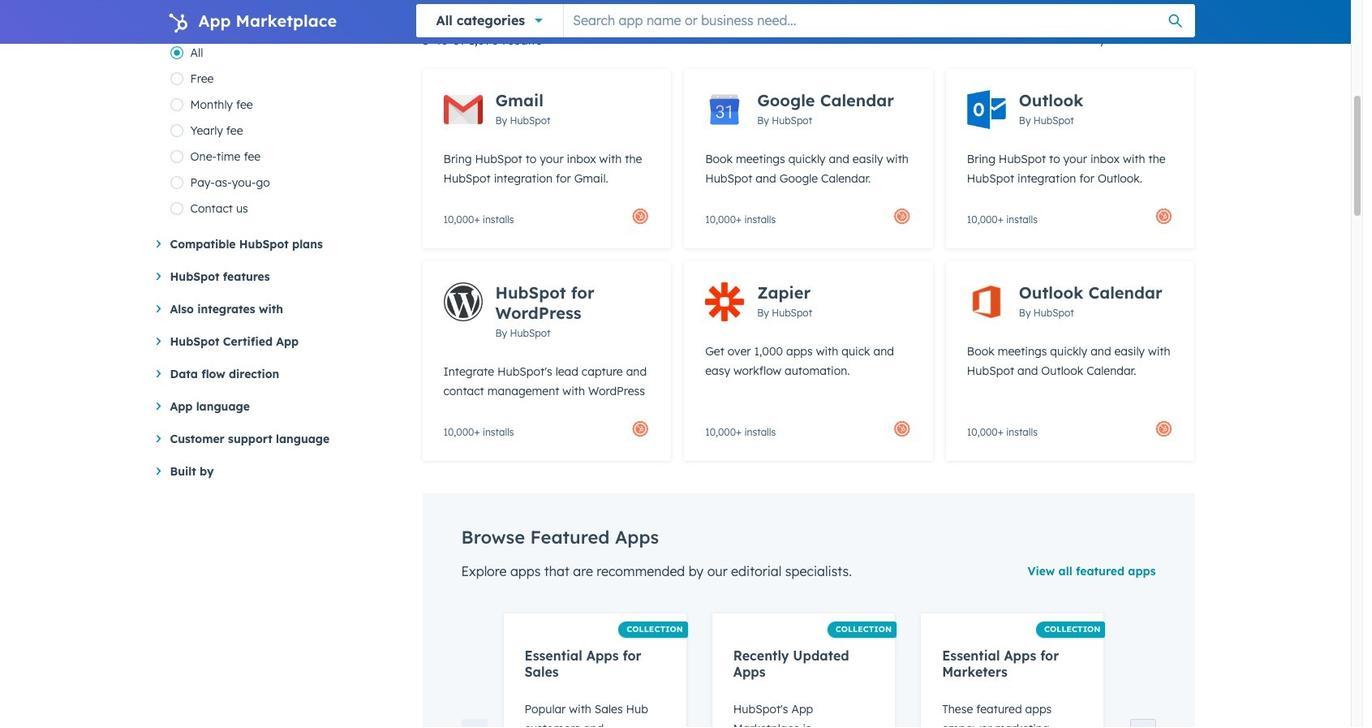 Task type: describe. For each thing, give the bounding box(es) containing it.
Search app name or business need... search field
[[564, 4, 1195, 37]]

3 caret image from the top
[[156, 370, 160, 378]]

1 caret image from the top
[[156, 240, 160, 248]]

pricing group
[[170, 40, 397, 222]]



Task type: locate. For each thing, give the bounding box(es) containing it.
2 caret image from the top
[[156, 338, 160, 345]]

caret image
[[156, 240, 160, 248], [156, 273, 160, 280], [156, 370, 160, 378], [156, 435, 160, 443], [156, 468, 160, 475]]

caret image
[[156, 305, 160, 313], [156, 338, 160, 345], [156, 403, 160, 410]]

1 caret image from the top
[[156, 305, 160, 313]]

0 vertical spatial caret image
[[156, 305, 160, 313]]

3 caret image from the top
[[156, 403, 160, 410]]

4 caret image from the top
[[156, 435, 160, 443]]

1 vertical spatial caret image
[[156, 338, 160, 345]]

2 caret image from the top
[[156, 273, 160, 280]]

5 caret image from the top
[[156, 468, 160, 475]]

2 vertical spatial caret image
[[156, 403, 160, 410]]



Task type: vqa. For each thing, say whether or not it's contained in the screenshot.
caret icon
yes



